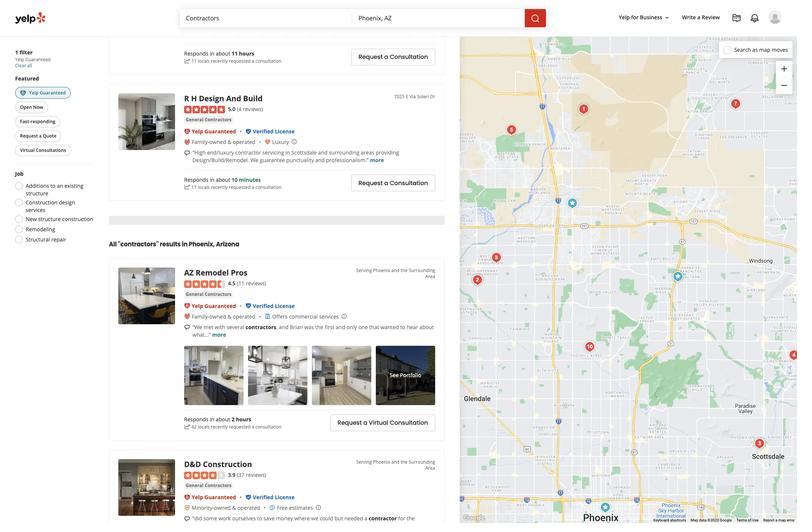 Task type: describe. For each thing, give the bounding box(es) containing it.
in inside "high end/luxury contractor servicing in scottsdale and surrounding areas providing design/build/remodel. we guarantee punctuality and professionalism."
[[285, 149, 290, 156]]

none field find
[[186, 14, 346, 22]]

professionalism."
[[326, 157, 369, 164]]

data
[[699, 518, 707, 523]]

for the rest."
[[192, 515, 415, 523]]

reviews) for az remodel pros
[[246, 280, 266, 287]]

or
[[259, 23, 264, 30]]

10
[[232, 176, 238, 183]]

d&d
[[184, 459, 201, 469]]

license for az remodel pros
[[275, 302, 295, 310]]

an
[[57, 182, 63, 190]]

keyboard shortcuts button
[[653, 518, 686, 523]]

verified for d&d construction
[[253, 494, 274, 501]]

ourselves
[[232, 515, 256, 522]]

r h design and build link
[[184, 93, 263, 104]]

4.5 (11 reviews)
[[228, 280, 266, 287]]

punctuality
[[286, 157, 314, 164]]

verified license button for r h design and build
[[253, 128, 295, 135]]

a inside 'button'
[[363, 419, 367, 427]]

professionals
[[214, 12, 247, 20]]

keyboard
[[653, 518, 669, 523]]

open
[[20, 104, 32, 111]]

serving for az remodel pros
[[356, 267, 372, 274]]

certified
[[192, 12, 213, 20]]

google image
[[462, 513, 487, 523]]

minutes
[[239, 176, 261, 183]]

request a quote
[[20, 133, 56, 139]]

now
[[33, 104, 43, 111]]

have
[[385, 23, 397, 30]]

1 license from the top
[[275, 2, 295, 9]]

1 verified from the top
[[253, 2, 274, 9]]

zoom in image
[[780, 64, 789, 73]]

as
[[752, 46, 758, 53]]

remodeling
[[26, 226, 55, 233]]

"high
[[192, 149, 206, 156]]

was
[[304, 324, 314, 331]]

needed
[[344, 515, 363, 522]]

yelp guaranteed for d&d
[[192, 494, 236, 501]]

construction inside construction design services
[[26, 199, 57, 206]]

minority-
[[192, 504, 214, 512]]

yelp up minority-
[[192, 494, 203, 501]]

Near text field
[[358, 14, 519, 22]]

write a review link
[[679, 11, 723, 24]]

to-
[[314, 23, 321, 30]]

42
[[191, 424, 197, 430]]

none field "near"
[[358, 14, 519, 22]]

a inside group
[[39, 133, 42, 139]]

write a review
[[682, 14, 720, 21]]

christina o. image
[[768, 10, 782, 24]]

d&d construction link
[[184, 459, 252, 469]]

to inside , and brian was the first and only one that wanted to hear about what..."
[[400, 324, 405, 331]]

business
[[640, 14, 662, 21]]

hours for request a virtual consultation
[[236, 416, 251, 423]]

search as map moves
[[734, 46, 788, 53]]

16 family owned v2 image
[[184, 314, 190, 320]]

guaranteed up "certified professionals"
[[204, 2, 236, 9]]

notifications image
[[750, 14, 759, 23]]

0 horizontal spatial d&d construction image
[[118, 459, 175, 516]]

responding
[[31, 118, 55, 125]]

guaranteed up "end/luxury"
[[204, 128, 236, 135]]

16 commercial services v2 image
[[265, 314, 271, 320]]

use
[[752, 518, 759, 523]]

fast-responding
[[20, 118, 55, 125]]

operated for pros
[[233, 313, 255, 320]]

rest."
[[192, 523, 205, 523]]

3.9 (37 reviews)
[[228, 471, 266, 479]]

d&d construction image
[[470, 272, 485, 288]]

consultation inside 'button'
[[390, 419, 428, 427]]

you
[[398, 23, 408, 30]]

day
[[321, 23, 330, 30]]

yelp guaranteed inside "featured" group
[[29, 90, 66, 96]]

dream
[[221, 23, 238, 30]]

request for responds in about 11 hours
[[358, 53, 383, 61]]

recently for 10 minutes
[[211, 184, 228, 191]]

results
[[160, 240, 181, 249]]

family- for remodel
[[192, 313, 209, 320]]

yelp up certified
[[192, 2, 203, 9]]

5 star rating image
[[184, 106, 225, 114]]

general contractors link for design
[[184, 116, 233, 124]]

vetsbuilt contracting image
[[786, 348, 797, 363]]

16 luxury v2 image
[[265, 139, 271, 145]]

the inside for the rest."
[[407, 515, 415, 522]]

request a virtual consultation button
[[330, 415, 435, 431]]

locals for responds in about 2 hours
[[198, 424, 210, 430]]

locals for responds in about 10 minutes
[[198, 184, 210, 191]]

16 yelp guaranteed v2 image
[[20, 90, 26, 96]]

yelp inside yelp for business button
[[619, 14, 630, 21]]

report a map error
[[763, 518, 795, 523]]

general contractors for pros
[[186, 291, 232, 297]]

verified license for az remodel pros
[[253, 302, 295, 310]]

zoom out image
[[780, 81, 789, 90]]

map for error
[[778, 518, 786, 523]]

remodel
[[196, 268, 229, 278]]

3 general contractors button from the top
[[184, 482, 233, 490]]

more for "from your dream shower or kitchen to your day-to-day handyman needs, we have you covered!"
[[217, 31, 231, 38]]

Find text field
[[186, 14, 346, 22]]

yelp for business button
[[616, 11, 673, 24]]

responds in about 11 hours
[[184, 50, 254, 57]]

consultation for 2 hours
[[255, 424, 282, 430]]

projects image
[[732, 14, 741, 23]]

structure inside additions to an existing structure
[[26, 190, 48, 197]]

request a consultation button for responds in about 11 hours
[[351, 49, 435, 65]]

we inside "from your dream shower or kitchen to your day-to-day handyman needs, we have you covered!"
[[377, 23, 384, 30]]

with
[[215, 324, 225, 331]]

3.9
[[228, 471, 235, 479]]

magana framing and remodeling image
[[670, 269, 685, 284]]

soleri
[[417, 93, 429, 100]]

yelp guaranteed for az
[[192, 302, 236, 310]]

clear all link
[[15, 62, 32, 69]]

map data ©2023 google
[[691, 518, 732, 523]]

to left the save
[[257, 515, 262, 522]]

could
[[320, 515, 333, 522]]

responds for responds in about 2 hours
[[184, 416, 208, 423]]

estimates
[[289, 504, 313, 512]]

request a consultation button for responds in about 10 minutes
[[351, 175, 435, 191]]

0 horizontal spatial we
[[311, 515, 318, 522]]

virtual inside 'button'
[[369, 419, 388, 427]]

owned for design
[[209, 138, 226, 146]]

g&c construction image
[[582, 339, 597, 354]]

request a consultation for 10 minutes
[[358, 179, 428, 187]]

yelp guaranteed button for az
[[192, 302, 236, 310]]

yelp guaranteed for r
[[192, 128, 236, 135]]

surrounding
[[329, 149, 359, 156]]

user actions element
[[613, 9, 792, 56]]

contractor inside "high end/luxury contractor servicing in scottsdale and surrounding areas providing design/build/remodel. we guarantee punctuality and professionalism."
[[235, 149, 261, 156]]

all
[[109, 240, 117, 249]]

and
[[226, 93, 241, 104]]

0 horizontal spatial 11
[[191, 58, 197, 64]]

certified professionals
[[192, 12, 247, 20]]

free
[[277, 504, 288, 512]]

responds in about 2 hours
[[184, 416, 251, 423]]

general for az
[[186, 291, 203, 297]]

consultation for 10 minutes
[[255, 184, 282, 191]]

1 horizontal spatial d&d construction image
[[470, 272, 485, 288]]

0 vertical spatial 11
[[232, 50, 238, 57]]

clear
[[15, 62, 26, 69]]

arizona
[[216, 240, 239, 249]]

recently for 11 hours
[[211, 58, 228, 64]]

about inside , and brian was the first and only one that wanted to hear about what..."
[[419, 324, 434, 331]]

construction
[[62, 216, 93, 223]]

verified license for d&d construction
[[253, 494, 295, 501]]

first
[[325, 324, 334, 331]]

providing
[[376, 149, 399, 156]]

hear
[[407, 324, 418, 331]]

money
[[276, 515, 293, 522]]

owned for pros
[[209, 313, 226, 320]]

2 vertical spatial operated
[[237, 504, 260, 512]]

16 verified v2 image
[[245, 495, 251, 501]]

serving for d&d construction
[[356, 459, 372, 465]]

but
[[335, 515, 343, 522]]

for inside button
[[631, 14, 639, 21]]

reviews) for d&d construction
[[246, 471, 266, 479]]

& for pros
[[227, 313, 231, 320]]

general contractors button for design
[[184, 116, 233, 124]]

yelp inside "1 filter yelp guaranteed clear all"
[[15, 56, 24, 63]]

more for "high end/luxury contractor servicing in scottsdale and surrounding areas providing design/build/remodel. we guarantee punctuality and professionalism."
[[370, 157, 384, 164]]

more link for "from your dream shower or kitchen to your day-to-day handyman needs, we have you covered!"
[[217, 31, 231, 38]]

serving phoenix and the surrounding area for d&d construction
[[356, 459, 435, 471]]

requested for 11
[[229, 58, 251, 64]]

servicing
[[262, 149, 284, 156]]

terms
[[736, 518, 747, 523]]

of
[[748, 518, 751, 523]]

az remodel pros
[[184, 268, 247, 278]]

az
[[184, 268, 194, 278]]

new
[[26, 216, 37, 223]]

1 horizontal spatial contractor
[[369, 515, 397, 522]]

1 your from the left
[[209, 23, 220, 30]]

work
[[218, 515, 231, 522]]

in for 11 hours
[[210, 50, 214, 57]]

design
[[199, 93, 224, 104]]

design
[[59, 199, 75, 206]]

yelp guaranteed button for d&d
[[192, 494, 236, 501]]

general for d&d
[[186, 482, 203, 489]]

(11
[[237, 280, 244, 287]]



Task type: vqa. For each thing, say whether or not it's contained in the screenshot.
google
yes



Task type: locate. For each thing, give the bounding box(es) containing it.
2 vertical spatial general contractors
[[186, 482, 232, 489]]

verified for az remodel pros
[[253, 302, 274, 310]]

2 vertical spatial owned
[[214, 504, 231, 512]]

moves
[[772, 46, 788, 53]]

2 surrounding from the top
[[409, 459, 435, 465]]

16 minority owned v2 image
[[184, 505, 190, 511]]

2 vertical spatial more
[[212, 331, 226, 338]]

yelp
[[192, 2, 203, 9], [619, 14, 630, 21], [15, 56, 24, 63], [29, 90, 39, 96], [192, 128, 203, 135], [192, 302, 203, 310], [192, 494, 203, 501]]

surrounding for az remodel pros
[[409, 267, 435, 274]]

1 vertical spatial construction
[[203, 459, 252, 469]]

az remodel pros link
[[184, 268, 247, 278]]

2 family-owned & operated from the top
[[192, 313, 255, 320]]

guaranteed inside "1 filter yelp guaranteed clear all"
[[25, 56, 51, 63]]

2 license from the top
[[275, 128, 295, 135]]

to left hear
[[400, 324, 405, 331]]

1 vertical spatial we
[[311, 515, 318, 522]]

1 vertical spatial serving
[[356, 459, 372, 465]]

in for 10 minutes
[[210, 176, 214, 183]]

yelp guaranteed button for r
[[192, 128, 236, 135]]

1 horizontal spatial services
[[319, 313, 339, 320]]

contractor right needed
[[369, 515, 397, 522]]

1 horizontal spatial for
[[631, 14, 639, 21]]

az remodel pros image
[[576, 102, 591, 117], [576, 102, 591, 117]]

1 locals from the top
[[198, 58, 210, 64]]

structural repair
[[26, 236, 66, 243]]

0 vertical spatial owned
[[209, 138, 226, 146]]

requested
[[229, 58, 251, 64], [229, 184, 251, 191], [229, 424, 251, 430]]

license up luxury
[[275, 128, 295, 135]]

license for d&d construction
[[275, 494, 295, 501]]

all
[[27, 62, 32, 69]]

r
[[184, 93, 189, 104]]

r h design and build image
[[752, 436, 767, 451], [752, 436, 767, 451]]

general contractors link down 5 star rating image
[[184, 116, 233, 124]]

operated up we
[[233, 138, 255, 146]]

request a consultation
[[358, 53, 428, 61], [358, 179, 428, 187]]

3 general contractors link from the top
[[184, 482, 233, 490]]

yelp down 1
[[15, 56, 24, 63]]

1 horizontal spatial your
[[291, 23, 302, 30]]

general contractors button for pros
[[184, 291, 233, 298]]

3 16 trending v2 image from the top
[[184, 424, 190, 430]]

0 vertical spatial &
[[227, 138, 231, 146]]

what..."
[[192, 331, 211, 338]]

1 horizontal spatial none field
[[358, 14, 519, 22]]

virtual
[[20, 147, 35, 154], [369, 419, 388, 427]]

reviews) right the (37
[[246, 471, 266, 479]]

dos rosados construction image
[[598, 500, 613, 515]]

guaranteed up with
[[204, 302, 236, 310]]

16 trending v2 image for responds in about 11 hours
[[184, 58, 190, 64]]

0 vertical spatial locals
[[198, 58, 210, 64]]

guaranteed inside "featured" group
[[40, 90, 66, 96]]

serving phoenix and the surrounding area for az remodel pros
[[356, 267, 435, 280]]

reviews) for r h design and build
[[243, 105, 263, 113]]

& for design
[[227, 138, 231, 146]]

2 16 trending v2 image from the top
[[184, 184, 190, 190]]

about for 11 hours
[[216, 50, 230, 57]]

scottsdale
[[291, 149, 317, 156]]

area for az remodel pros
[[425, 273, 435, 280]]

about for 2 hours
[[216, 416, 230, 423]]

reviews)
[[243, 105, 263, 113], [246, 280, 266, 287], [246, 471, 266, 479]]

more link down 'areas'
[[370, 157, 384, 164]]

0 vertical spatial virtual
[[20, 147, 35, 154]]

0 vertical spatial d&d construction image
[[470, 272, 485, 288]]

request a consultation button down have
[[351, 49, 435, 65]]

report
[[763, 518, 774, 523]]

1 vertical spatial operated
[[233, 313, 255, 320]]

guaranteed down filter on the left top of page
[[25, 56, 51, 63]]

locals right 42
[[198, 424, 210, 430]]

1 none field from the left
[[186, 14, 346, 22]]

1 vertical spatial for
[[398, 515, 405, 522]]

4 license from the top
[[275, 494, 295, 501]]

verified license button for d&d construction
[[253, 494, 295, 501]]

0 vertical spatial more
[[217, 31, 231, 38]]

sunset tile & bath image
[[489, 250, 504, 265]]

1 vertical spatial services
[[319, 313, 339, 320]]

1 vertical spatial consultation
[[390, 179, 428, 187]]

we
[[377, 23, 384, 30], [311, 515, 318, 522]]

info icon image
[[291, 139, 297, 145], [291, 139, 297, 145], [341, 313, 347, 319], [341, 313, 347, 319], [315, 505, 321, 511], [315, 505, 321, 511]]

2 vertical spatial general contractors button
[[184, 482, 233, 490]]

yelp up the "we
[[192, 302, 203, 310]]

1 consultation from the top
[[390, 53, 428, 61]]

request inside "featured" group
[[20, 133, 38, 139]]

requested for 10
[[229, 184, 251, 191]]

2 vertical spatial requested
[[229, 424, 251, 430]]

1 vertical spatial general contractors link
[[184, 291, 233, 298]]

virtual inside button
[[20, 147, 35, 154]]

for inside for the rest."
[[398, 515, 405, 522]]

0 vertical spatial responds
[[184, 50, 208, 57]]

0 vertical spatial request a consultation
[[358, 53, 428, 61]]

1 vertical spatial general
[[186, 291, 203, 297]]

0 vertical spatial general contractors button
[[184, 116, 233, 124]]

0 horizontal spatial services
[[26, 207, 45, 214]]

1 horizontal spatial we
[[377, 23, 384, 30]]

general contractors link for pros
[[184, 291, 233, 298]]

contractors down 5 star rating image
[[205, 117, 232, 123]]

1 general contractors button from the top
[[184, 116, 233, 124]]

"from
[[192, 23, 207, 30]]

general for r
[[186, 117, 203, 123]]

1 vertical spatial more
[[370, 157, 384, 164]]

general down 4.5 star rating image
[[186, 291, 203, 297]]

yelp guaranteed up "end/luxury"
[[192, 128, 236, 135]]

the inside , and brian was the first and only one that wanted to hear about what..."
[[315, 324, 323, 331]]

1 vertical spatial reviews)
[[246, 280, 266, 287]]

responds up '17'
[[184, 176, 208, 183]]

requested down 2 at the left bottom of the page
[[229, 424, 251, 430]]

1 vertical spatial request a consultation
[[358, 179, 428, 187]]

2 general contractors button from the top
[[184, 291, 233, 298]]

to inside "from your dream shower or kitchen to your day-to-day handyman needs, we have you covered!"
[[285, 23, 290, 30]]

iconyelpguaranteedbadgesmall image
[[184, 3, 190, 9], [184, 3, 190, 9], [184, 129, 190, 135], [184, 129, 190, 135], [184, 303, 190, 309], [184, 303, 190, 309], [184, 495, 190, 501], [184, 495, 190, 501]]

yelp guaranteed button
[[192, 2, 236, 9], [15, 87, 71, 99], [192, 128, 236, 135], [192, 302, 236, 310], [192, 494, 236, 501]]

3 license from the top
[[275, 302, 295, 310]]

1 horizontal spatial virtual
[[369, 419, 388, 427]]

2 phoenix from the top
[[373, 459, 390, 465]]

guaranteed up now
[[40, 90, 66, 96]]

russ handyman and construction image
[[728, 96, 743, 111]]

0 vertical spatial serving
[[356, 267, 372, 274]]

1 family-owned & operated from the top
[[192, 138, 255, 146]]

contractors for design
[[205, 117, 232, 123]]

2 consultation from the top
[[255, 184, 282, 191]]

phoenix
[[373, 267, 390, 274], [373, 459, 390, 465]]

verified license up '16 free estimates v2' icon at the left of page
[[253, 494, 295, 501]]

verified
[[253, 2, 274, 9], [253, 128, 274, 135], [253, 302, 274, 310], [253, 494, 274, 501]]

we
[[250, 157, 258, 164]]

shortcuts
[[670, 518, 686, 523]]

None search field
[[180, 9, 547, 27]]

& up "end/luxury"
[[227, 138, 231, 146]]

operated up several
[[233, 313, 255, 320]]

yelp guaranteed up met
[[192, 302, 236, 310]]

4 verified from the top
[[253, 494, 274, 501]]

general contractors down 3.9 star rating image
[[186, 482, 232, 489]]

(37
[[237, 471, 244, 479]]

general contractors for design
[[186, 117, 232, 123]]

1 horizontal spatial construction
[[203, 459, 252, 469]]

phoenix,
[[189, 240, 215, 249]]

responds for responds in about 10 minutes
[[184, 176, 208, 183]]

3 verified license from the top
[[253, 302, 295, 310]]

16 verified v2 image
[[245, 3, 251, 9], [245, 129, 251, 135], [245, 303, 251, 309]]

general down 5 star rating image
[[186, 117, 203, 123]]

2 requested from the top
[[229, 184, 251, 191]]

about right hear
[[419, 324, 434, 331]]

2
[[232, 416, 235, 423]]

green home services image
[[504, 122, 519, 137]]

request inside 'button'
[[337, 419, 362, 427]]

save
[[264, 515, 275, 522]]

family- up the "we
[[192, 313, 209, 320]]

1 vertical spatial map
[[778, 518, 786, 523]]

16 trending v2 image for responds in about 2 hours
[[184, 424, 190, 430]]

1 family- from the top
[[192, 138, 209, 146]]

11 down responds in about 11 hours
[[191, 58, 197, 64]]

1 surrounding from the top
[[409, 267, 435, 274]]

&
[[227, 138, 231, 146], [227, 313, 231, 320], [232, 504, 236, 512]]

general contractors button down 4.5 star rating image
[[184, 291, 233, 298]]

services inside construction design services
[[26, 207, 45, 214]]

1 vertical spatial 16 trending v2 image
[[184, 184, 190, 190]]

16 certified professionals v2 image
[[184, 13, 190, 19]]

pros
[[231, 268, 247, 278]]

consultation for 10 minutes
[[390, 179, 428, 187]]

0 vertical spatial reviews)
[[243, 105, 263, 113]]

hours for request a consultation
[[239, 50, 254, 57]]

see
[[390, 372, 399, 379]]

consultations
[[36, 147, 66, 154]]

16 speech v2 image for r
[[184, 150, 190, 156]]

2 vertical spatial consultation
[[390, 419, 428, 427]]

16 verified v2 image for r h design and build
[[245, 129, 251, 135]]

about for 10 minutes
[[216, 176, 230, 183]]

16 speech v2 image left the "we
[[184, 325, 190, 331]]

contractor
[[235, 149, 261, 156], [369, 515, 397, 522]]

0 vertical spatial for
[[631, 14, 639, 21]]

contractors down 4.5 star rating image
[[205, 291, 232, 297]]

request a virtual consultation
[[337, 419, 428, 427]]

0 horizontal spatial for
[[398, 515, 405, 522]]

1 16 speech v2 image from the top
[[184, 24, 190, 30]]

license up offers
[[275, 302, 295, 310]]

2 vertical spatial recently
[[211, 424, 228, 430]]

3 responds from the top
[[184, 416, 208, 423]]

existing
[[64, 182, 83, 190]]

license up find field
[[275, 2, 295, 9]]

1 vertical spatial serving phoenix and the surrounding area
[[356, 459, 435, 471]]

1 serving phoenix and the surrounding area from the top
[[356, 267, 435, 280]]

to inside additions to an existing structure
[[50, 182, 56, 190]]

request a consultation for 11 hours
[[358, 53, 428, 61]]

shower
[[239, 23, 257, 30]]

16 trending v2 image down responds in about 11 hours
[[184, 58, 190, 64]]

family-owned & operated for pros
[[192, 313, 255, 320]]

2 vertical spatial locals
[[198, 424, 210, 430]]

2 your from the left
[[291, 23, 302, 30]]

none field up you
[[358, 14, 519, 22]]

2 locals from the top
[[198, 184, 210, 191]]

requested down 10
[[229, 184, 251, 191]]

2 vertical spatial 16 trending v2 image
[[184, 424, 190, 430]]

in for 2 hours
[[210, 416, 214, 423]]

in right 'results'
[[182, 240, 188, 249]]

general contractors down 5 star rating image
[[186, 117, 232, 123]]

2 16 verified v2 image from the top
[[245, 129, 251, 135]]

owned up work
[[214, 504, 231, 512]]

1 vertical spatial d&d construction image
[[118, 459, 175, 516]]

family- up '"high'
[[192, 138, 209, 146]]

2 recently from the top
[[211, 184, 228, 191]]

services for construction design services
[[26, 207, 45, 214]]

2 serving from the top
[[356, 459, 372, 465]]

1 vertical spatial &
[[227, 313, 231, 320]]

3 16 speech v2 image from the top
[[184, 325, 190, 331]]

3 consultation from the top
[[255, 424, 282, 430]]

yelp guaranteed up minority-
[[192, 494, 236, 501]]

phoenix for d&d construction
[[373, 459, 390, 465]]

responds for responds in about 11 hours
[[184, 50, 208, 57]]

2 none field from the left
[[358, 14, 519, 22]]

report a map error link
[[763, 518, 795, 523]]

1 vertical spatial request a consultation button
[[351, 175, 435, 191]]

16 verified v2 image down 4.5 (11 reviews)
[[245, 303, 251, 309]]

operated for design
[[233, 138, 255, 146]]

we left have
[[377, 23, 384, 30]]

16 speech v2 image
[[184, 24, 190, 30], [184, 150, 190, 156], [184, 325, 190, 331]]

map region
[[422, 0, 797, 523]]

1 phoenix from the top
[[373, 267, 390, 274]]

4.5 star rating image
[[184, 280, 225, 288]]

that
[[369, 324, 379, 331]]

hours up 11 locals recently requested a consultation
[[239, 50, 254, 57]]

3 consultation from the top
[[390, 419, 428, 427]]

yelp inside "featured" group
[[29, 90, 39, 96]]

1 16 trending v2 image from the top
[[184, 58, 190, 64]]

1 vertical spatial area
[[425, 465, 435, 471]]

map for moves
[[759, 46, 770, 53]]

verified license up find field
[[253, 2, 295, 9]]

"did
[[192, 515, 202, 522]]

group
[[776, 61, 792, 94]]

1 verified license from the top
[[253, 2, 295, 9]]

0 vertical spatial requested
[[229, 58, 251, 64]]

0 vertical spatial map
[[759, 46, 770, 53]]

1 recently from the top
[[211, 58, 228, 64]]

4 verified license from the top
[[253, 494, 295, 501]]

consultation for 11 hours
[[390, 53, 428, 61]]

0 vertical spatial operated
[[233, 138, 255, 146]]

az remodel pros image
[[118, 268, 175, 325]]

verified up 16 luxury v2 icon at the left top
[[253, 128, 274, 135]]

1 vertical spatial surrounding
[[409, 459, 435, 465]]

0 vertical spatial contractor
[[235, 149, 261, 156]]

design/build/remodel.
[[192, 157, 249, 164]]

1 vertical spatial 11
[[191, 58, 197, 64]]

1 serving from the top
[[356, 267, 372, 274]]

verified license button up offers
[[253, 302, 295, 310]]

request a consultation button down providing
[[351, 175, 435, 191]]

request for responds in about 10 minutes
[[358, 179, 383, 187]]

2 responds from the top
[[184, 176, 208, 183]]

3 verified license button from the top
[[253, 302, 295, 310]]

0 vertical spatial 16 verified v2 image
[[245, 3, 251, 9]]

responds up 42
[[184, 416, 208, 423]]

0 horizontal spatial none field
[[186, 14, 346, 22]]

2 general from the top
[[186, 291, 203, 297]]

more link for "high end/luxury contractor servicing in scottsdale and surrounding areas providing design/build/remodel. we guarantee punctuality and professionalism."
[[370, 157, 384, 164]]

1 vertical spatial family-owned & operated
[[192, 313, 255, 320]]

2 general contractors link from the top
[[184, 291, 233, 298]]

1 verified license button from the top
[[253, 2, 295, 9]]

1 contractors from the top
[[205, 117, 232, 123]]

2 vertical spatial more link
[[212, 331, 226, 338]]

0 vertical spatial general
[[186, 117, 203, 123]]

11
[[232, 50, 238, 57], [191, 58, 197, 64]]

more link down with
[[212, 331, 226, 338]]

0 vertical spatial serving phoenix and the surrounding area
[[356, 267, 435, 280]]

42 locals recently requested a consultation
[[191, 424, 282, 430]]

2 vertical spatial general contractors link
[[184, 482, 233, 490]]

recently down responds in about 10 minutes
[[211, 184, 228, 191]]

open now
[[20, 104, 43, 111]]

we left could on the bottom left of the page
[[311, 515, 318, 522]]

locals for responds in about 11 hours
[[198, 58, 210, 64]]

yelp guaranteed button up "certified professionals"
[[192, 2, 236, 9]]

2 contractors from the top
[[205, 291, 232, 297]]

0 vertical spatial hours
[[239, 50, 254, 57]]

option group
[[13, 170, 94, 246]]

1 consultation from the top
[[255, 58, 282, 64]]

family- for h
[[192, 138, 209, 146]]

general contractors link down 4.5 star rating image
[[184, 291, 233, 298]]

2 general contractors from the top
[[186, 291, 232, 297]]

16 trending v2 image for responds in about 10 minutes
[[184, 184, 190, 190]]

contractor up we
[[235, 149, 261, 156]]

phoenix for az remodel pros
[[373, 267, 390, 274]]

3 locals from the top
[[198, 424, 210, 430]]

requested for 2
[[229, 424, 251, 430]]

2 verified from the top
[[253, 128, 274, 135]]

1 request a consultation from the top
[[358, 53, 428, 61]]

general contractors link down 3.9 star rating image
[[184, 482, 233, 490]]

all "contractors" results in phoenix, arizona
[[109, 240, 239, 249]]

brian
[[290, 324, 303, 331]]

about left 10
[[216, 176, 230, 183]]

0 vertical spatial we
[[377, 23, 384, 30]]

yelp right the 16 yelp guaranteed v2 icon
[[29, 90, 39, 96]]

1 area from the top
[[425, 273, 435, 280]]

family-owned & operated up "end/luxury"
[[192, 138, 255, 146]]

structure down additions
[[26, 190, 48, 197]]

owned up "end/luxury"
[[209, 138, 226, 146]]

more down with
[[212, 331, 226, 338]]

hours up 42 locals recently requested a consultation at the bottom left of page
[[236, 416, 251, 423]]

one
[[358, 324, 368, 331]]

in down covered!"
[[210, 50, 214, 57]]

2 vertical spatial 16 verified v2 image
[[245, 303, 251, 309]]

1 vertical spatial family-
[[192, 313, 209, 320]]

verified license
[[253, 2, 295, 9], [253, 128, 295, 135], [253, 302, 295, 310], [253, 494, 295, 501]]

16 family owned v2 image
[[184, 139, 190, 145]]

verified license button up '16 free estimates v2' icon at the left of page
[[253, 494, 295, 501]]

several
[[227, 324, 244, 331]]

general
[[186, 117, 203, 123], [186, 291, 203, 297], [186, 482, 203, 489]]

2 vertical spatial &
[[232, 504, 236, 512]]

recently down responds in about 11 hours
[[211, 58, 228, 64]]

day-
[[304, 23, 314, 30]]

1 vertical spatial 16 speech v2 image
[[184, 150, 190, 156]]

r h design and build image
[[118, 93, 175, 150]]

family-
[[192, 138, 209, 146], [192, 313, 209, 320]]

general contractors button down 5 star rating image
[[184, 116, 233, 124]]

verified license for r h design and build
[[253, 128, 295, 135]]

services up first
[[319, 313, 339, 320]]

request a consultation button
[[351, 49, 435, 65], [351, 175, 435, 191]]

guaranteed up minority-owned & operated
[[204, 494, 236, 501]]

3 general from the top
[[186, 482, 203, 489]]

contractors down 3.9 star rating image
[[205, 482, 232, 489]]

yelp left business
[[619, 14, 630, 21]]

featured
[[15, 75, 39, 82]]

yelp guaranteed button up minority-
[[192, 494, 236, 501]]

16 free estimates v2 image
[[269, 505, 275, 511]]

0 vertical spatial general contractors link
[[184, 116, 233, 124]]

r h design and build
[[184, 93, 263, 104]]

1 filter yelp guaranteed clear all
[[15, 49, 51, 69]]

0 vertical spatial contractors
[[205, 117, 232, 123]]

contractors for pros
[[205, 291, 232, 297]]

about left 2 at the left bottom of the page
[[216, 416, 230, 423]]

2 consultation from the top
[[390, 179, 428, 187]]

1 vertical spatial structure
[[38, 216, 61, 223]]

2 family- from the top
[[192, 313, 209, 320]]

2 verified license from the top
[[253, 128, 295, 135]]

yelp up '"high'
[[192, 128, 203, 135]]

yelp guaranteed up now
[[29, 90, 66, 96]]

area for d&d construction
[[425, 465, 435, 471]]

1 horizontal spatial map
[[778, 518, 786, 523]]

your down "certified professionals"
[[209, 23, 220, 30]]

2 vertical spatial general
[[186, 482, 203, 489]]

yelp guaranteed button up now
[[15, 87, 71, 99]]

16 verified v2 image down "5.0 (4 reviews)"
[[245, 129, 251, 135]]

2 vertical spatial responds
[[184, 416, 208, 423]]

16 speech v2 image
[[184, 516, 190, 522]]

area
[[425, 273, 435, 280], [425, 465, 435, 471]]

services for offers commercial services
[[319, 313, 339, 320]]

0 horizontal spatial map
[[759, 46, 770, 53]]

yelp for business
[[619, 14, 662, 21]]

1 responds from the top
[[184, 50, 208, 57]]

general contractors link
[[184, 116, 233, 124], [184, 291, 233, 298], [184, 482, 233, 490]]

handyman
[[331, 23, 358, 30]]

0 vertical spatial 16 speech v2 image
[[184, 24, 190, 30]]

yelp guaranteed up "certified professionals"
[[192, 2, 236, 9]]

3.9 star rating image
[[184, 472, 225, 479]]

locals down responds in about 11 hours
[[198, 58, 210, 64]]

general contractors button down 3.9 star rating image
[[184, 482, 233, 490]]

0 vertical spatial structure
[[26, 190, 48, 197]]

featured group
[[14, 75, 94, 158]]

family-owned & operated for design
[[192, 138, 255, 146]]

16 speech v2 image for az
[[184, 325, 190, 331]]

7025
[[394, 93, 405, 100]]

4 verified license button from the top
[[253, 494, 295, 501]]

0 vertical spatial area
[[425, 273, 435, 280]]

yelp guaranteed button up "end/luxury"
[[192, 128, 236, 135]]

1 vertical spatial responds
[[184, 176, 208, 183]]

1 requested from the top
[[229, 58, 251, 64]]

recently
[[211, 58, 228, 64], [211, 184, 228, 191], [211, 424, 228, 430]]

1 general contractors from the top
[[186, 117, 232, 123]]

your left day-
[[291, 23, 302, 30]]

16 trending v2 image left 42
[[184, 424, 190, 430]]

2 serving phoenix and the surrounding area from the top
[[356, 459, 435, 471]]

in left 2 at the left bottom of the page
[[210, 416, 214, 423]]

0 vertical spatial consultation
[[255, 58, 282, 64]]

1 general from the top
[[186, 117, 203, 123]]

1 vertical spatial contractors
[[205, 291, 232, 297]]

0 vertical spatial request a consultation button
[[351, 49, 435, 65]]

2 vertical spatial reviews)
[[246, 471, 266, 479]]

verified license up 16 luxury v2 icon at the left top
[[253, 128, 295, 135]]

job
[[15, 170, 24, 177]]

to right "kitchen"
[[285, 23, 290, 30]]

virtual consultations button
[[15, 145, 71, 156]]

surrounding for d&d construction
[[409, 459, 435, 465]]

1 vertical spatial consultation
[[255, 184, 282, 191]]

luxury
[[272, 138, 289, 146]]

exact building image
[[670, 269, 685, 284]]

offers commercial services
[[272, 313, 339, 320]]

1
[[15, 49, 18, 56]]

"did some work ourselves to save money where we could but needed a contractor
[[192, 515, 397, 522]]

d&d construction image
[[470, 272, 485, 288], [118, 459, 175, 516]]

structural
[[26, 236, 50, 243]]

open now button
[[15, 102, 48, 113]]

recently for 2 hours
[[211, 424, 228, 430]]

commercial
[[289, 313, 318, 320]]

general down 3.9 star rating image
[[186, 482, 203, 489]]

2 area from the top
[[425, 465, 435, 471]]

0 vertical spatial surrounding
[[409, 267, 435, 274]]

general contractors
[[186, 117, 232, 123], [186, 291, 232, 297], [186, 482, 232, 489]]

16 speech v2 image down 16 family owned v2 image
[[184, 150, 190, 156]]

0 vertical spatial consultation
[[390, 53, 428, 61]]

needs,
[[359, 23, 375, 30]]

3 general contractors from the top
[[186, 482, 232, 489]]

consultation for 11 hours
[[255, 58, 282, 64]]

phx handyman & remodel image
[[565, 196, 580, 211]]

more down dream
[[217, 31, 231, 38]]

search image
[[531, 14, 540, 23]]

some
[[204, 515, 217, 522]]

0 vertical spatial family-
[[192, 138, 209, 146]]

responds in about 10 minutes
[[184, 176, 261, 183]]

1 vertical spatial more link
[[370, 157, 384, 164]]

contractors
[[246, 324, 276, 331]]

verified license button for az remodel pros
[[253, 302, 295, 310]]

1 16 verified v2 image from the top
[[245, 3, 251, 9]]

terms of use link
[[736, 518, 759, 523]]

1 vertical spatial hours
[[236, 416, 251, 423]]

consultation
[[255, 58, 282, 64], [255, 184, 282, 191], [255, 424, 282, 430]]

in
[[210, 50, 214, 57], [285, 149, 290, 156], [210, 176, 214, 183], [182, 240, 188, 249], [210, 416, 214, 423]]

3 recently from the top
[[211, 424, 228, 430]]

11 locals recently requested a consultation
[[191, 58, 282, 64]]

responds down covered!"
[[184, 50, 208, 57]]

1 general contractors link from the top
[[184, 116, 233, 124]]

repair
[[51, 236, 66, 243]]

to left an
[[50, 182, 56, 190]]

None field
[[186, 14, 346, 22], [358, 14, 519, 22]]

verified for r h design and build
[[253, 128, 274, 135]]

license for r h design and build
[[275, 128, 295, 135]]

3 contractors from the top
[[205, 482, 232, 489]]

16 chevron down v2 image
[[664, 15, 670, 21]]

3 verified from the top
[[253, 302, 274, 310]]

request for responds in about 2 hours
[[337, 419, 362, 427]]

3 requested from the top
[[229, 424, 251, 430]]

option group containing job
[[13, 170, 94, 246]]

2 vertical spatial 16 speech v2 image
[[184, 325, 190, 331]]

search
[[734, 46, 751, 53]]

0 vertical spatial more link
[[217, 31, 231, 38]]

reviews) right (11
[[246, 280, 266, 287]]

16 trending v2 image
[[184, 58, 190, 64], [184, 184, 190, 190], [184, 424, 190, 430]]

3 16 verified v2 image from the top
[[245, 303, 251, 309]]

minority-owned & operated
[[192, 504, 260, 512]]

& up ourselves
[[232, 504, 236, 512]]

2 request a consultation from the top
[[358, 179, 428, 187]]

map left error
[[778, 518, 786, 523]]

0 vertical spatial general contractors
[[186, 117, 232, 123]]

construction design services
[[26, 199, 75, 214]]

2 16 speech v2 image from the top
[[184, 150, 190, 156]]

1 request a consultation button from the top
[[351, 49, 435, 65]]

"we met with several contractors
[[192, 324, 276, 331]]

0 horizontal spatial contractor
[[235, 149, 261, 156]]

2 request a consultation button from the top
[[351, 175, 435, 191]]

a
[[697, 14, 700, 21], [384, 53, 388, 61], [252, 58, 254, 64], [39, 133, 42, 139], [384, 179, 388, 187], [252, 184, 254, 191], [363, 419, 367, 427], [252, 424, 254, 430], [364, 515, 367, 522], [775, 518, 777, 523]]

wanted
[[380, 324, 399, 331]]

2 verified license button from the top
[[253, 128, 295, 135]]

1 horizontal spatial 11
[[232, 50, 238, 57]]

general contractors button
[[184, 116, 233, 124], [184, 291, 233, 298], [184, 482, 233, 490]]

16 speech v2 image down 16 certified professionals v2 icon
[[184, 24, 190, 30]]

1 vertical spatial virtual
[[369, 419, 388, 427]]

2 vertical spatial consultation
[[255, 424, 282, 430]]

16 verified v2 image for az remodel pros
[[245, 303, 251, 309]]



